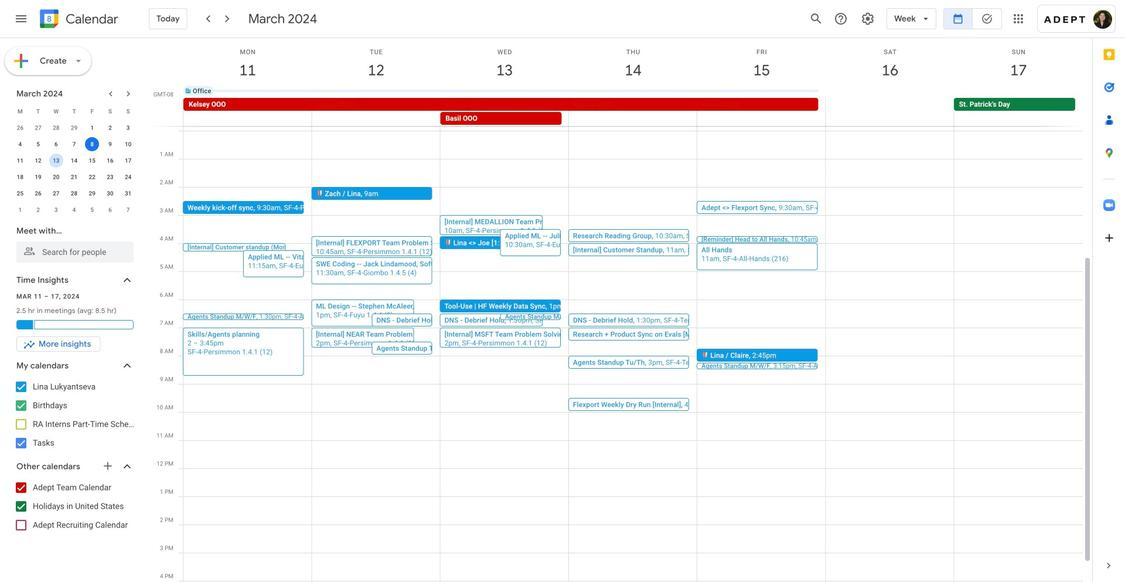 Task type: locate. For each thing, give the bounding box(es) containing it.
april 5 element
[[85, 203, 99, 217]]

17 element
[[121, 154, 135, 168]]

tab list
[[1093, 38, 1126, 549]]

28 element
[[67, 186, 81, 201]]

4 element
[[13, 137, 27, 151]]

25 element
[[13, 186, 27, 201]]

calendar element
[[38, 7, 118, 33]]

march 2024 grid
[[11, 103, 137, 218]]

None search field
[[0, 220, 145, 263]]

31 element
[[121, 186, 135, 201]]

22 element
[[85, 170, 99, 184]]

24 element
[[121, 170, 135, 184]]

18 element
[[13, 170, 27, 184]]

grid
[[150, 38, 1093, 582]]

10 element
[[121, 137, 135, 151]]

row
[[178, 77, 1093, 105], [178, 98, 1093, 126], [11, 103, 137, 120], [11, 120, 137, 136], [11, 136, 137, 152], [11, 152, 137, 169], [11, 169, 137, 185], [11, 185, 137, 202], [11, 202, 137, 218]]

11 element
[[13, 154, 27, 168]]

8, today element
[[85, 137, 99, 151]]

april 4 element
[[67, 203, 81, 217]]

6 element
[[49, 137, 63, 151]]

cell
[[312, 98, 440, 126], [569, 98, 697, 126], [697, 98, 826, 126], [826, 98, 954, 126], [83, 136, 101, 152], [47, 152, 65, 169]]

april 1 element
[[13, 203, 27, 217]]

heading
[[63, 12, 118, 26]]

settings menu image
[[861, 12, 875, 26]]

april 2 element
[[31, 203, 45, 217]]

20 element
[[49, 170, 63, 184]]

row group
[[11, 120, 137, 218]]

5 element
[[31, 137, 45, 151]]

30 element
[[103, 186, 117, 201]]

21 element
[[67, 170, 81, 184]]



Task type: describe. For each thing, give the bounding box(es) containing it.
27 element
[[49, 186, 63, 201]]

1 element
[[85, 121, 99, 135]]

february 28 element
[[49, 121, 63, 135]]

april 7 element
[[121, 203, 135, 217]]

heading inside calendar element
[[63, 12, 118, 26]]

main drawer image
[[14, 12, 28, 26]]

26 element
[[31, 186, 45, 201]]

29 element
[[85, 186, 99, 201]]

9 element
[[103, 137, 117, 151]]

february 27 element
[[31, 121, 45, 135]]

16 element
[[103, 154, 117, 168]]

add other calendars image
[[102, 460, 114, 472]]

15 element
[[85, 154, 99, 168]]

2 element
[[103, 121, 117, 135]]

Search for people to meet text field
[[23, 242, 127, 263]]

other calendars list
[[2, 478, 145, 535]]

19 element
[[31, 170, 45, 184]]

23 element
[[103, 170, 117, 184]]

april 3 element
[[49, 203, 63, 217]]

14 element
[[67, 154, 81, 168]]

3 element
[[121, 121, 135, 135]]

february 29 element
[[67, 121, 81, 135]]

13 element
[[49, 154, 63, 168]]

my calendars list
[[2, 378, 145, 453]]

7 element
[[67, 137, 81, 151]]

12 element
[[31, 154, 45, 168]]

april 6 element
[[103, 203, 117, 217]]

february 26 element
[[13, 121, 27, 135]]



Task type: vqa. For each thing, say whether or not it's contained in the screenshot.
3 within the 'row'
no



